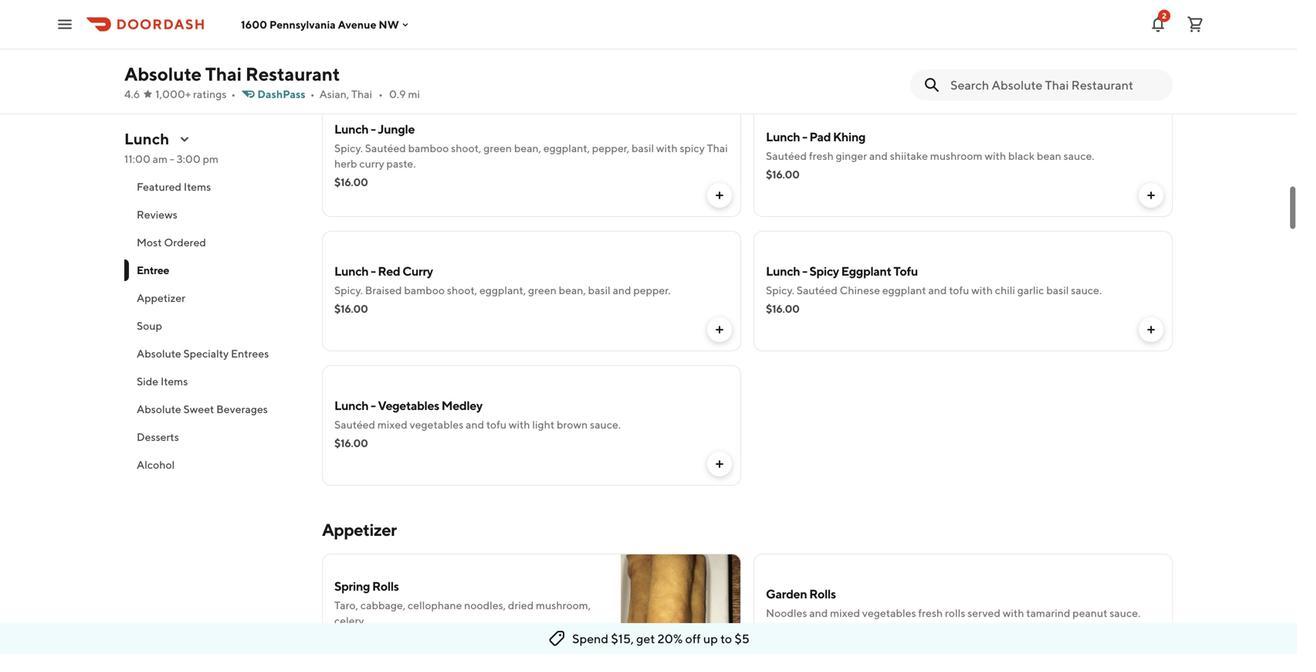 Task type: locate. For each thing, give the bounding box(es) containing it.
0 horizontal spatial vegetables
[[410, 418, 464, 431]]

bamboo up paste.
[[408, 142, 449, 154]]

and inside lunch - red curry spicy. braised bamboo shoot, eggplant, green bean, basil and pepper. $16.00
[[613, 284, 631, 297]]

lunch - pad khing sautéed fresh ginger and shiitake mushroom with black bean sauce. $16.00
[[766, 129, 1095, 181]]

bamboo down the curry
[[404, 284, 445, 297]]

1 horizontal spatial vegetables
[[862, 607, 916, 619]]

bamboo inside lunch - jungle spicy. sautéed bamboo shoot, green bean, eggplant, pepper, basil with spicy thai herb curry paste. $16.00
[[408, 142, 449, 154]]

0 vertical spatial absolute
[[124, 63, 202, 85]]

0 vertical spatial fresh
[[809, 149, 834, 162]]

with right avenue
[[377, 15, 399, 28]]

• left asian,
[[310, 88, 315, 100]]

oyster
[[475, 15, 505, 28]]

$16.00 inside lunch - vegetables medley sautéed mixed vegetables and tofu with light brown sauce. $16.00
[[334, 437, 368, 449]]

1 vertical spatial fresh
[[918, 607, 943, 619]]

3:00
[[177, 153, 201, 165]]

mushroom,
[[536, 599, 591, 612]]

add item to cart image
[[713, 189, 726, 202], [1145, 189, 1157, 202], [1145, 324, 1157, 336]]

green inside lunch - red curry spicy. braised bamboo shoot, eggplant, green bean, basil and pepper. $16.00
[[528, 284, 557, 297]]

rolls inside garden rolls noodles and mixed vegetables fresh rolls served with tamarind peanut sauce.
[[809, 586, 836, 601]]

garlic right nw at top left
[[425, 15, 452, 28]]

0 horizontal spatial tofu
[[486, 418, 507, 431]]

absolute for absolute sweet beverages
[[137, 403, 181, 415]]

eggplant
[[841, 264, 891, 278]]

1 vertical spatial green
[[528, 284, 557, 297]]

ordered
[[164, 236, 206, 249]]

with right the served
[[1003, 607, 1024, 619]]

0 vertical spatial eggplant,
[[543, 142, 590, 154]]

1 horizontal spatial rolls
[[809, 586, 836, 601]]

vegetables left rolls
[[862, 607, 916, 619]]

fresh inside garden rolls noodles and mixed vegetables fresh rolls served with tamarind peanut sauce.
[[918, 607, 943, 619]]

mi
[[408, 88, 420, 100]]

rolls inside the spring rolls taro, cabbage, cellophane noodles, dried mushroom, celery.
[[372, 579, 399, 593]]

$16.00
[[766, 168, 800, 181], [334, 176, 368, 188], [334, 302, 368, 315], [766, 302, 800, 315], [334, 437, 368, 449]]

items down 3:00
[[184, 180, 211, 193]]

1 vertical spatial add item to cart image
[[713, 458, 726, 470]]

lunch for lunch - jungle spicy. sautéed bamboo shoot, green bean, eggplant, pepper, basil with spicy thai herb curry paste. $16.00
[[334, 122, 369, 136]]

1 horizontal spatial appetizer
[[322, 520, 397, 540]]

1 horizontal spatial light
[[532, 418, 555, 431]]

absolute sweet beverages button
[[124, 395, 303, 423]]

vegetables inside garden rolls noodles and mixed vegetables fresh rolls served with tamarind peanut sauce.
[[862, 607, 916, 619]]

0 vertical spatial mixed
[[377, 418, 408, 431]]

spring rolls taro, cabbage, cellophane noodles, dried mushroom, celery.
[[334, 579, 591, 627]]

with
[[377, 15, 399, 28], [656, 142, 678, 154], [985, 149, 1006, 162], [971, 284, 993, 297], [509, 418, 530, 431], [1003, 607, 1024, 619]]

entree
[[137, 264, 169, 276]]

1 vertical spatial appetizer
[[322, 520, 397, 540]]

1 vertical spatial bean,
[[559, 284, 586, 297]]

1 add item to cart image from the top
[[713, 324, 726, 336]]

shoot, inside lunch - jungle spicy. sautéed bamboo shoot, green bean, eggplant, pepper, basil with spicy thai herb curry paste. $16.00
[[451, 142, 481, 154]]

1 vertical spatial thai
[[351, 88, 372, 100]]

lunch left pad
[[766, 129, 800, 144]]

lunch inside lunch - vegetables medley sautéed mixed vegetables and tofu with light brown sauce. $16.00
[[334, 398, 369, 413]]

cellophane
[[408, 599, 462, 612]]

add item to cart image
[[713, 324, 726, 336], [713, 458, 726, 470], [713, 646, 726, 654]]

to
[[720, 631, 732, 646]]

ginger
[[836, 149, 867, 162]]

thai right "spicy"
[[707, 142, 728, 154]]

0 horizontal spatial bean,
[[514, 142, 541, 154]]

2 vertical spatial add item to cart image
[[713, 646, 726, 654]]

eggplant,
[[543, 142, 590, 154], [479, 284, 526, 297]]

items inside button
[[161, 375, 188, 388]]

bean, inside lunch - red curry spicy. braised bamboo shoot, eggplant, green bean, basil and pepper. $16.00
[[559, 284, 586, 297]]

items for side items
[[161, 375, 188, 388]]

1 horizontal spatial basil
[[632, 142, 654, 154]]

lunch inside lunch - red curry spicy. braised bamboo shoot, eggplant, green bean, basil and pepper. $16.00
[[334, 264, 369, 278]]

lunch up braised
[[334, 264, 369, 278]]

sautéed with light garlic and oyster sauce.
[[334, 15, 538, 28]]

$16.00 inside lunch - red curry spicy. braised bamboo shoot, eggplant, green bean, basil and pepper. $16.00
[[334, 302, 368, 315]]

lunch for lunch
[[124, 130, 169, 148]]

items
[[184, 180, 211, 193], [161, 375, 188, 388]]

eggplant, inside lunch - red curry spicy. braised bamboo shoot, eggplant, green bean, basil and pepper. $16.00
[[479, 284, 526, 297]]

- right am
[[170, 153, 174, 165]]

0 horizontal spatial eggplant,
[[479, 284, 526, 297]]

1 vertical spatial tofu
[[486, 418, 507, 431]]

3 add item to cart image from the top
[[713, 646, 726, 654]]

with left brown
[[509, 418, 530, 431]]

0 vertical spatial bean,
[[514, 142, 541, 154]]

braised
[[365, 284, 402, 297]]

0 vertical spatial shoot,
[[451, 142, 481, 154]]

garlic right chili
[[1017, 284, 1044, 297]]

- left jungle
[[371, 122, 376, 136]]

nw
[[379, 18, 399, 31]]

lunch inside lunch - jungle spicy. sautéed bamboo shoot, green bean, eggplant, pepper, basil with spicy thai herb curry paste. $16.00
[[334, 122, 369, 136]]

sautéed inside lunch - vegetables medley sautéed mixed vegetables and tofu with light brown sauce. $16.00
[[334, 418, 375, 431]]

thai right asian,
[[351, 88, 372, 100]]

fresh left rolls
[[918, 607, 943, 619]]

paste.
[[387, 157, 416, 170]]

beverages
[[216, 403, 268, 415]]

0 vertical spatial add item to cart image
[[713, 324, 726, 336]]

and right ginger
[[869, 149, 888, 162]]

served
[[968, 607, 1001, 619]]

$16.00 inside lunch - pad khing sautéed fresh ginger and shiitake mushroom with black bean sauce. $16.00
[[766, 168, 800, 181]]

rolls for garden
[[809, 586, 836, 601]]

mixed
[[377, 418, 408, 431], [830, 607, 860, 619]]

appetizer
[[137, 291, 185, 304], [322, 520, 397, 540]]

with left black
[[985, 149, 1006, 162]]

thai up the ratings
[[205, 63, 242, 85]]

1 vertical spatial mixed
[[830, 607, 860, 619]]

Item Search search field
[[951, 76, 1161, 93]]

side items
[[137, 375, 188, 388]]

2 horizontal spatial •
[[378, 88, 383, 100]]

lunch inside lunch - spicy eggplant tofu spicy. sautéed chinese eggplant and tofu with chili garlic basil sauce. $16.00
[[766, 264, 800, 278]]

0 horizontal spatial light
[[401, 15, 423, 28]]

$16.00 inside lunch - spicy eggplant tofu spicy. sautéed chinese eggplant and tofu with chili garlic basil sauce. $16.00
[[766, 302, 800, 315]]

tofu left brown
[[486, 418, 507, 431]]

0 horizontal spatial basil
[[588, 284, 611, 297]]

basil left pepper.
[[588, 284, 611, 297]]

fresh
[[809, 149, 834, 162], [918, 607, 943, 619]]

and right eggplant
[[928, 284, 947, 297]]

• left 0.9
[[378, 88, 383, 100]]

0 vertical spatial garlic
[[425, 15, 452, 28]]

basil inside lunch - spicy eggplant tofu spicy. sautéed chinese eggplant and tofu with chili garlic basil sauce. $16.00
[[1046, 284, 1069, 297]]

- left red
[[371, 264, 376, 278]]

absolute inside button
[[137, 347, 181, 360]]

- inside lunch - red curry spicy. braised bamboo shoot, eggplant, green bean, basil and pepper. $16.00
[[371, 264, 376, 278]]

- left vegetables
[[371, 398, 376, 413]]

dashpass •
[[257, 88, 315, 100]]

1 horizontal spatial green
[[528, 284, 557, 297]]

jungle
[[378, 122, 415, 136]]

dashpass
[[257, 88, 306, 100]]

appetizer up spring
[[322, 520, 397, 540]]

and down medley
[[466, 418, 484, 431]]

absolute inside button
[[137, 403, 181, 415]]

fresh down pad
[[809, 149, 834, 162]]

1 vertical spatial light
[[532, 418, 555, 431]]

mixed right noodles
[[830, 607, 860, 619]]

0 vertical spatial appetizer
[[137, 291, 185, 304]]

2 horizontal spatial basil
[[1046, 284, 1069, 297]]

basil inside lunch - jungle spicy. sautéed bamboo shoot, green bean, eggplant, pepper, basil with spicy thai herb curry paste. $16.00
[[632, 142, 654, 154]]

featured
[[137, 180, 182, 193]]

- for lunch - vegetables medley
[[371, 398, 376, 413]]

- inside lunch - pad khing sautéed fresh ginger and shiitake mushroom with black bean sauce. $16.00
[[802, 129, 807, 144]]

1 vertical spatial bamboo
[[404, 284, 445, 297]]

1 vertical spatial eggplant,
[[479, 284, 526, 297]]

with left chili
[[971, 284, 993, 297]]

desserts
[[137, 430, 179, 443]]

light left brown
[[532, 418, 555, 431]]

spicy.
[[334, 142, 363, 154], [334, 284, 363, 297], [766, 284, 795, 297]]

spend $15, get 20% off up to $5
[[572, 631, 750, 646]]

mixed down vegetables
[[377, 418, 408, 431]]

tofu left chili
[[949, 284, 969, 297]]

rolls up cabbage, in the bottom left of the page
[[372, 579, 399, 593]]

0 horizontal spatial fresh
[[809, 149, 834, 162]]

1 • from the left
[[231, 88, 236, 100]]

lunch up herb
[[334, 122, 369, 136]]

1 horizontal spatial mixed
[[830, 607, 860, 619]]

0 horizontal spatial thai
[[205, 63, 242, 85]]

absolute thai restaurant
[[124, 63, 340, 85]]

side items button
[[124, 368, 303, 395]]

sautéed for lunch - vegetables medley
[[334, 418, 375, 431]]

1 vertical spatial garlic
[[1017, 284, 1044, 297]]

rolls
[[372, 579, 399, 593], [809, 586, 836, 601]]

entrees
[[231, 347, 269, 360]]

11:00 am - 3:00 pm
[[124, 153, 219, 165]]

1 vertical spatial vegetables
[[862, 607, 916, 619]]

with inside lunch - jungle spicy. sautéed bamboo shoot, green bean, eggplant, pepper, basil with spicy thai herb curry paste. $16.00
[[656, 142, 678, 154]]

absolute specialty entrees
[[137, 347, 269, 360]]

garden
[[766, 586, 807, 601]]

• down absolute thai restaurant
[[231, 88, 236, 100]]

1 horizontal spatial eggplant,
[[543, 142, 590, 154]]

2 vertical spatial thai
[[707, 142, 728, 154]]

reviews
[[137, 208, 177, 221]]

garlic inside lunch - spicy eggplant tofu spicy. sautéed chinese eggplant and tofu with chili garlic basil sauce. $16.00
[[1017, 284, 1044, 297]]

1 vertical spatial shoot,
[[447, 284, 477, 297]]

0 vertical spatial bamboo
[[408, 142, 449, 154]]

vegetables down medley
[[410, 418, 464, 431]]

appetizer down the entree
[[137, 291, 185, 304]]

1 vertical spatial items
[[161, 375, 188, 388]]

sautéed for lunch - pad khing
[[766, 149, 807, 162]]

items right "side"
[[161, 375, 188, 388]]

lunch inside lunch - pad khing sautéed fresh ginger and shiitake mushroom with black bean sauce. $16.00
[[766, 129, 800, 144]]

1 horizontal spatial fresh
[[918, 607, 943, 619]]

and inside garden rolls noodles and mixed vegetables fresh rolls served with tamarind peanut sauce.
[[809, 607, 828, 619]]

eggplant
[[882, 284, 926, 297]]

black
[[1008, 149, 1035, 162]]

0 horizontal spatial appetizer
[[137, 291, 185, 304]]

0 vertical spatial vegetables
[[410, 418, 464, 431]]

1 horizontal spatial tofu
[[949, 284, 969, 297]]

basil right pepper, on the left top of the page
[[632, 142, 654, 154]]

asian, thai • 0.9 mi
[[319, 88, 420, 100]]

thai for asian,
[[351, 88, 372, 100]]

2 horizontal spatial thai
[[707, 142, 728, 154]]

- left spicy at the right top of the page
[[802, 264, 807, 278]]

0 vertical spatial thai
[[205, 63, 242, 85]]

3 • from the left
[[378, 88, 383, 100]]

0 horizontal spatial mixed
[[377, 418, 408, 431]]

0 horizontal spatial rolls
[[372, 579, 399, 593]]

add item to cart image for lunch - vegetables medley
[[713, 458, 726, 470]]

bamboo inside lunch - red curry spicy. braised bamboo shoot, eggplant, green bean, basil and pepper. $16.00
[[404, 284, 445, 297]]

lunch left spicy at the right top of the page
[[766, 264, 800, 278]]

sautéed inside lunch - jungle spicy. sautéed bamboo shoot, green bean, eggplant, pepper, basil with spicy thai herb curry paste. $16.00
[[365, 142, 406, 154]]

and right noodles
[[809, 607, 828, 619]]

menus image
[[179, 133, 191, 145]]

rolls right garden
[[809, 586, 836, 601]]

2 vertical spatial absolute
[[137, 403, 181, 415]]

0 vertical spatial green
[[484, 142, 512, 154]]

0.9
[[389, 88, 406, 100]]

light right nw at top left
[[401, 15, 423, 28]]

items for featured items
[[184, 180, 211, 193]]

restaurant
[[245, 63, 340, 85]]

absolute up 1,000+
[[124, 63, 202, 85]]

pennsylvania
[[269, 18, 336, 31]]

open menu image
[[56, 15, 74, 34]]

lunch up 11:00
[[124, 130, 169, 148]]

basil inside lunch - red curry spicy. braised bamboo shoot, eggplant, green bean, basil and pepper. $16.00
[[588, 284, 611, 297]]

sautéed inside lunch - pad khing sautéed fresh ginger and shiitake mushroom with black bean sauce. $16.00
[[766, 149, 807, 162]]

add item to cart image for lunch - red curry
[[713, 324, 726, 336]]

0 horizontal spatial •
[[231, 88, 236, 100]]

basil right chili
[[1046, 284, 1069, 297]]

- inside lunch - vegetables medley sautéed mixed vegetables and tofu with light brown sauce. $16.00
[[371, 398, 376, 413]]

thai
[[205, 63, 242, 85], [351, 88, 372, 100], [707, 142, 728, 154]]

bean
[[1037, 149, 1062, 162]]

and left pepper.
[[613, 284, 631, 297]]

• for 1,000+ ratings •
[[231, 88, 236, 100]]

sautéed
[[334, 15, 375, 28], [365, 142, 406, 154], [766, 149, 807, 162], [797, 284, 838, 297], [334, 418, 375, 431]]

•
[[231, 88, 236, 100], [310, 88, 315, 100], [378, 88, 383, 100]]

pm
[[203, 153, 219, 165]]

0 vertical spatial tofu
[[949, 284, 969, 297]]

1 horizontal spatial garlic
[[1017, 284, 1044, 297]]

1,000+ ratings •
[[155, 88, 236, 100]]

spring rolls image
[[621, 554, 741, 654]]

with inside lunch - spicy eggplant tofu spicy. sautéed chinese eggplant and tofu with chili garlic basil sauce. $16.00
[[971, 284, 993, 297]]

thai for absolute
[[205, 63, 242, 85]]

basil for lunch - red curry
[[588, 284, 611, 297]]

1 horizontal spatial •
[[310, 88, 315, 100]]

1 horizontal spatial bean,
[[559, 284, 586, 297]]

vegetables
[[410, 418, 464, 431], [862, 607, 916, 619]]

0 items, open order cart image
[[1186, 15, 1205, 34]]

absolute specialty entrees button
[[124, 340, 303, 368]]

bean, inside lunch - jungle spicy. sautéed bamboo shoot, green bean, eggplant, pepper, basil with spicy thai herb curry paste. $16.00
[[514, 142, 541, 154]]

2 add item to cart image from the top
[[713, 458, 726, 470]]

items inside button
[[184, 180, 211, 193]]

spicy
[[680, 142, 705, 154]]

cabbage,
[[360, 599, 406, 612]]

with left "spicy"
[[656, 142, 678, 154]]

taro,
[[334, 599, 358, 612]]

- left pad
[[802, 129, 807, 144]]

absolute
[[124, 63, 202, 85], [137, 347, 181, 360], [137, 403, 181, 415]]

absolute up the desserts
[[137, 403, 181, 415]]

green
[[484, 142, 512, 154], [528, 284, 557, 297]]

- inside lunch - spicy eggplant tofu spicy. sautéed chinese eggplant and tofu with chili garlic basil sauce. $16.00
[[802, 264, 807, 278]]

1 vertical spatial absolute
[[137, 347, 181, 360]]

sauce. inside garden rolls noodles and mixed vegetables fresh rolls served with tamarind peanut sauce.
[[1110, 607, 1141, 619]]

- inside lunch - jungle spicy. sautéed bamboo shoot, green bean, eggplant, pepper, basil with spicy thai herb curry paste. $16.00
[[371, 122, 376, 136]]

with inside garden rolls noodles and mixed vegetables fresh rolls served with tamarind peanut sauce.
[[1003, 607, 1024, 619]]

$16.00 inside lunch - jungle spicy. sautéed bamboo shoot, green bean, eggplant, pepper, basil with spicy thai herb curry paste. $16.00
[[334, 176, 368, 188]]

1 horizontal spatial thai
[[351, 88, 372, 100]]

absolute up side items
[[137, 347, 181, 360]]

spicy. inside lunch - red curry spicy. braised bamboo shoot, eggplant, green bean, basil and pepper. $16.00
[[334, 284, 363, 297]]

0 horizontal spatial green
[[484, 142, 512, 154]]

0 vertical spatial items
[[184, 180, 211, 193]]

add item to cart image for lunch - jungle
[[713, 189, 726, 202]]

lunch left vegetables
[[334, 398, 369, 413]]

0 horizontal spatial garlic
[[425, 15, 452, 28]]

light
[[401, 15, 423, 28], [532, 418, 555, 431]]



Task type: describe. For each thing, give the bounding box(es) containing it.
spring
[[334, 579, 370, 593]]

most ordered
[[137, 236, 206, 249]]

appetizer inside button
[[137, 291, 185, 304]]

chinese
[[840, 284, 880, 297]]

1,000+
[[155, 88, 191, 100]]

featured items
[[137, 180, 211, 193]]

light inside lunch - vegetables medley sautéed mixed vegetables and tofu with light brown sauce. $16.00
[[532, 418, 555, 431]]

noodles,
[[464, 599, 506, 612]]

chili
[[995, 284, 1015, 297]]

spicy. inside lunch - spicy eggplant tofu spicy. sautéed chinese eggplant and tofu with chili garlic basil sauce. $16.00
[[766, 284, 795, 297]]

medley
[[442, 398, 482, 413]]

2 • from the left
[[310, 88, 315, 100]]

desserts button
[[124, 423, 303, 451]]

curry
[[402, 264, 433, 278]]

soup
[[137, 319, 162, 332]]

lunch - jungle spicy. sautéed bamboo shoot, green bean, eggplant, pepper, basil with spicy thai herb curry paste. $16.00
[[334, 122, 728, 188]]

vegetables
[[378, 398, 439, 413]]

sauce. inside lunch - pad khing sautéed fresh ginger and shiitake mushroom with black bean sauce. $16.00
[[1064, 149, 1095, 162]]

featured items button
[[124, 173, 303, 201]]

tofu inside lunch - spicy eggplant tofu spicy. sautéed chinese eggplant and tofu with chili garlic basil sauce. $16.00
[[949, 284, 969, 297]]

0 vertical spatial light
[[401, 15, 423, 28]]

2
[[1162, 11, 1167, 20]]

lunch for lunch - vegetables medley sautéed mixed vegetables and tofu with light brown sauce. $16.00
[[334, 398, 369, 413]]

tofu inside lunch - vegetables medley sautéed mixed vegetables and tofu with light brown sauce. $16.00
[[486, 418, 507, 431]]

spicy. inside lunch - jungle spicy. sautéed bamboo shoot, green bean, eggplant, pepper, basil with spicy thai herb curry paste. $16.00
[[334, 142, 363, 154]]

thai inside lunch - jungle spicy. sautéed bamboo shoot, green bean, eggplant, pepper, basil with spicy thai herb curry paste. $16.00
[[707, 142, 728, 154]]

rolls for spring
[[372, 579, 399, 593]]

add item to cart image for lunch - spicy eggplant tofu
[[1145, 324, 1157, 336]]

add item to cart image for lunch - pad khing
[[1145, 189, 1157, 202]]

lunch - vegetables medley sautéed mixed vegetables and tofu with light brown sauce. $16.00
[[334, 398, 621, 449]]

rolls
[[945, 607, 965, 619]]

lunch - spicy eggplant tofu spicy. sautéed chinese eggplant and tofu with chili garlic basil sauce. $16.00
[[766, 264, 1102, 315]]

eggplant, inside lunch - jungle spicy. sautéed bamboo shoot, green bean, eggplant, pepper, basil with spicy thai herb curry paste. $16.00
[[543, 142, 590, 154]]

peanut
[[1073, 607, 1108, 619]]

brown
[[557, 418, 588, 431]]

lunch for lunch - red curry spicy. braised bamboo shoot, eggplant, green bean, basil and pepper. $16.00
[[334, 264, 369, 278]]

4.6
[[124, 88, 140, 100]]

asian,
[[319, 88, 349, 100]]

• for asian, thai • 0.9 mi
[[378, 88, 383, 100]]

avenue
[[338, 18, 376, 31]]

mushroom
[[930, 149, 983, 162]]

dried
[[508, 599, 534, 612]]

- for lunch - pad khing
[[802, 129, 807, 144]]

lunch - red curry spicy. braised bamboo shoot, eggplant, green bean, basil and pepper. $16.00
[[334, 264, 671, 315]]

11:00
[[124, 153, 150, 165]]

lunch for lunch - spicy eggplant tofu spicy. sautéed chinese eggplant and tofu with chili garlic basil sauce. $16.00
[[766, 264, 800, 278]]

absolute for absolute specialty entrees
[[137, 347, 181, 360]]

and inside lunch - pad khing sautéed fresh ginger and shiitake mushroom with black bean sauce. $16.00
[[869, 149, 888, 162]]

with inside lunch - vegetables medley sautéed mixed vegetables and tofu with light brown sauce. $16.00
[[509, 418, 530, 431]]

- for lunch - jungle
[[371, 122, 376, 136]]

shiitake
[[890, 149, 928, 162]]

1600
[[241, 18, 267, 31]]

am
[[153, 153, 168, 165]]

notification bell image
[[1149, 15, 1168, 34]]

tamarind
[[1026, 607, 1071, 619]]

absolute sweet beverages
[[137, 403, 268, 415]]

mixed inside garden rolls noodles and mixed vegetables fresh rolls served with tamarind peanut sauce.
[[830, 607, 860, 619]]

absolute for absolute thai restaurant
[[124, 63, 202, 85]]

lunch for lunch - pad khing sautéed fresh ginger and shiitake mushroom with black bean sauce. $16.00
[[766, 129, 800, 144]]

side
[[137, 375, 158, 388]]

garden rolls noodles and mixed vegetables fresh rolls served with tamarind peanut sauce.
[[766, 586, 1141, 619]]

khing
[[833, 129, 866, 144]]

pepper,
[[592, 142, 629, 154]]

most
[[137, 236, 162, 249]]

soup button
[[124, 312, 303, 340]]

and left oyster
[[454, 15, 473, 28]]

herb
[[334, 157, 357, 170]]

sauce. inside lunch - vegetables medley sautéed mixed vegetables and tofu with light brown sauce. $16.00
[[590, 418, 621, 431]]

$15,
[[611, 631, 634, 646]]

shoot, inside lunch - red curry spicy. braised bamboo shoot, eggplant, green bean, basil and pepper. $16.00
[[447, 284, 477, 297]]

get
[[636, 631, 655, 646]]

curry
[[359, 157, 384, 170]]

noodles
[[766, 607, 807, 619]]

ratings
[[193, 88, 227, 100]]

sautéed for lunch - jungle
[[365, 142, 406, 154]]

- for lunch - red curry
[[371, 264, 376, 278]]

and inside lunch - spicy eggplant tofu spicy. sautéed chinese eggplant and tofu with chili garlic basil sauce. $16.00
[[928, 284, 947, 297]]

off
[[685, 631, 701, 646]]

pepper.
[[633, 284, 671, 297]]

basil for lunch - jungle
[[632, 142, 654, 154]]

specialty
[[183, 347, 229, 360]]

alcohol button
[[124, 451, 303, 479]]

20%
[[658, 631, 683, 646]]

alcohol
[[137, 458, 175, 471]]

with inside lunch - pad khing sautéed fresh ginger and shiitake mushroom with black bean sauce. $16.00
[[985, 149, 1006, 162]]

vegetables inside lunch - vegetables medley sautéed mixed vegetables and tofu with light brown sauce. $16.00
[[410, 418, 464, 431]]

red
[[378, 264, 400, 278]]

sweet
[[183, 403, 214, 415]]

sautéed inside lunch - spicy eggplant tofu spicy. sautéed chinese eggplant and tofu with chili garlic basil sauce. $16.00
[[797, 284, 838, 297]]

1600 pennsylvania avenue nw
[[241, 18, 399, 31]]

fresh inside lunch - pad khing sautéed fresh ginger and shiitake mushroom with black bean sauce. $16.00
[[809, 149, 834, 162]]

tofu
[[894, 264, 918, 278]]

reviews button
[[124, 201, 303, 229]]

- for lunch - spicy eggplant tofu
[[802, 264, 807, 278]]

pad
[[809, 129, 831, 144]]

mixed inside lunch - vegetables medley sautéed mixed vegetables and tofu with light brown sauce. $16.00
[[377, 418, 408, 431]]

sauce. inside lunch - spicy eggplant tofu spicy. sautéed chinese eggplant and tofu with chili garlic basil sauce. $16.00
[[1071, 284, 1102, 297]]

celery.
[[334, 614, 366, 627]]

spicy
[[809, 264, 839, 278]]

$5
[[735, 631, 750, 646]]

appetizer button
[[124, 284, 303, 312]]

and inside lunch - vegetables medley sautéed mixed vegetables and tofu with light brown sauce. $16.00
[[466, 418, 484, 431]]

most ordered button
[[124, 229, 303, 256]]

green inside lunch - jungle spicy. sautéed bamboo shoot, green bean, eggplant, pepper, basil with spicy thai herb curry paste. $16.00
[[484, 142, 512, 154]]



Task type: vqa. For each thing, say whether or not it's contained in the screenshot.
Sautéed with light garlic and oyster sauce. on the left of the page
yes



